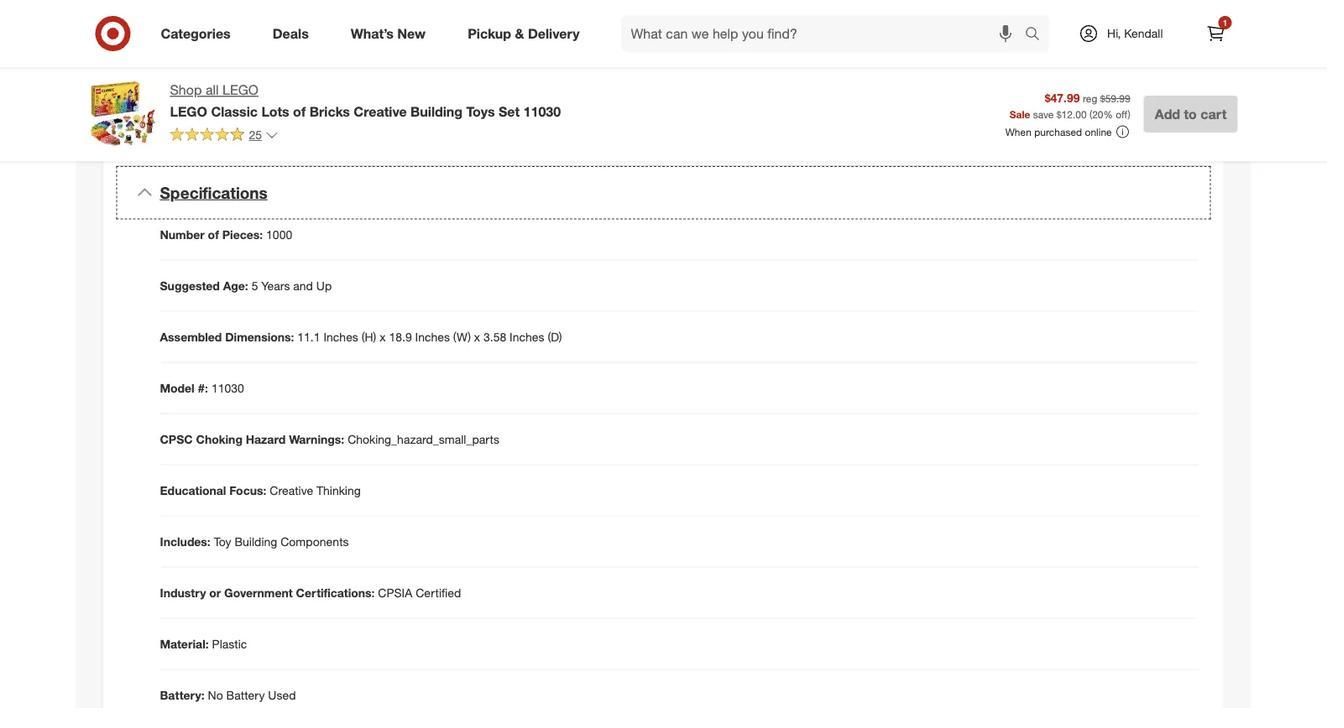 Task type: describe. For each thing, give the bounding box(es) containing it.
classic inside 'shop all lego lego classic lots of bricks creative building toys set 11030'
[[211, 103, 258, 120]]

cart
[[1201, 106, 1227, 122]]

1 inches from the left
[[324, 330, 358, 344]]

1
[[1223, 17, 1228, 28]]

cpsc choking hazard warnings: choking_hazard_small_parts
[[160, 432, 500, 447]]

lots
[[262, 103, 289, 120]]

battery: no battery used
[[160, 688, 296, 703]]

2 years from the left
[[398, 89, 427, 103]]

creative inside lego classic sets are great for encouraging creative play and are a fun way for parents to share valuable experiences with their children
[[414, 32, 456, 46]]

#:
[[198, 381, 208, 396]]

deals
[[273, 25, 309, 42]]

$47.99 reg $59.99 sale save $ 12.00 ( 20 % off )
[[1010, 90, 1131, 120]]

no
[[208, 688, 223, 703]]

of inside this creative toy set makes a great gift for a birthday, reward or any other occasion and provides years of creative play for kids 5+ years old
[[257, 89, 267, 103]]

set
[[499, 103, 520, 120]]

parents
[[597, 32, 637, 46]]

choking
[[196, 432, 243, 447]]

5+
[[382, 89, 395, 103]]

25 link
[[170, 127, 279, 146]]

warnings:
[[289, 432, 344, 447]]

2 are from the left
[[507, 32, 523, 46]]

11030 inside 'shop all lego lego classic lots of bricks creative building toys set 11030'
[[524, 103, 561, 120]]

for right 'way'
[[580, 32, 594, 46]]

for up 5+
[[383, 72, 397, 87]]

material: plastic
[[160, 637, 247, 652]]

includes: toy building components
[[160, 535, 349, 549]]

their
[[348, 49, 372, 63]]

5
[[252, 279, 258, 293]]

1 are from the left
[[278, 32, 295, 46]]

add
[[1155, 106, 1181, 122]]

specifications
[[160, 183, 268, 202]]

toy
[[246, 72, 262, 87]]

years
[[261, 279, 290, 293]]

$
[[1057, 108, 1062, 120]]

categories
[[161, 25, 231, 42]]

contains
[[221, 112, 266, 127]]

)
[[1128, 108, 1131, 120]]

includes:
[[160, 535, 211, 549]]

purchased
[[1035, 126, 1083, 138]]

1 vertical spatial lego
[[223, 82, 259, 98]]

20
[[1093, 108, 1104, 120]]

age:
[[223, 279, 248, 293]]

1 years from the left
[[225, 89, 253, 103]]

classic inside lego classic sets are great for encouraging creative play and are a fun way for parents to share valuable experiences with their children
[[212, 32, 250, 46]]

1 vertical spatial creative
[[202, 72, 243, 87]]

12.00
[[1062, 108, 1087, 120]]

old
[[430, 89, 446, 103]]

other
[[533, 72, 560, 87]]

lego inside lego classic sets are great for encouraging creative play and are a fun way for parents to share valuable experiences with their children
[[177, 32, 208, 46]]

share
[[177, 49, 206, 63]]

3 inches from the left
[[510, 330, 545, 344]]

certifications:
[[296, 586, 375, 600]]

assembled
[[160, 330, 222, 344]]

this for this set contains 1,000 pieces
[[177, 112, 199, 127]]

hi,
[[1108, 26, 1121, 41]]

creative inside 'shop all lego lego classic lots of bricks creative building toys set 11030'
[[354, 103, 407, 120]]

reg
[[1083, 92, 1098, 105]]

1 link
[[1198, 15, 1235, 52]]

model
[[160, 381, 195, 396]]

or inside this creative toy set makes a great gift for a birthday, reward or any other occasion and provides years of creative play for kids 5+ years old
[[497, 72, 508, 87]]

pickup & delivery
[[468, 25, 580, 42]]

pickup & delivery link
[[454, 15, 601, 52]]

off
[[1116, 108, 1128, 120]]

cpsia
[[378, 586, 413, 600]]

save
[[1033, 108, 1054, 120]]

2 vertical spatial and
[[293, 279, 313, 293]]

11.1
[[297, 330, 320, 344]]

experiences
[[256, 49, 320, 63]]

hi, kendall
[[1108, 26, 1163, 41]]

18.9
[[389, 330, 412, 344]]

&
[[515, 25, 524, 42]]

(w)
[[453, 330, 471, 344]]

0 horizontal spatial set
[[202, 112, 218, 127]]

building inside 'shop all lego lego classic lots of bricks creative building toys set 11030'
[[411, 103, 463, 120]]

number of pieces: 1000
[[160, 227, 292, 242]]

bricks
[[310, 103, 350, 120]]

image of lego classic lots of bricks creative building toys set 11030 image
[[89, 81, 157, 148]]

pieces
[[302, 112, 336, 127]]

shop all lego lego classic lots of bricks creative building toys set 11030
[[170, 82, 561, 120]]

toys
[[466, 103, 495, 120]]

what's
[[351, 25, 394, 42]]

toy
[[214, 535, 231, 549]]

suggested
[[160, 279, 220, 293]]

1 x from the left
[[380, 330, 386, 344]]

material:
[[160, 637, 209, 652]]

up
[[316, 279, 332, 293]]

model #: 11030
[[160, 381, 244, 396]]

this creative toy set makes a great gift for a birthday, reward or any other occasion and provides years of creative play for kids 5+ years old
[[177, 72, 634, 103]]

kendall
[[1125, 26, 1163, 41]]

to inside button
[[1184, 106, 1197, 122]]

government
[[224, 586, 293, 600]]

battery:
[[160, 688, 205, 703]]

1 vertical spatial or
[[209, 586, 221, 600]]

suggested age: 5 years and up
[[160, 279, 332, 293]]

online
[[1085, 126, 1112, 138]]

hazard
[[246, 432, 286, 447]]

0 horizontal spatial of
[[208, 227, 219, 242]]

industry
[[160, 586, 206, 600]]

used
[[268, 688, 296, 703]]

set inside this creative toy set makes a great gift for a birthday, reward or any other occasion and provides years of creative play for kids 5+ years old
[[266, 72, 282, 87]]

(d)
[[548, 330, 562, 344]]

gift
[[363, 72, 379, 87]]



Task type: locate. For each thing, give the bounding box(es) containing it.
11030
[[524, 103, 561, 120], [212, 381, 244, 396]]

for left kids
[[340, 89, 354, 103]]

$59.99
[[1101, 92, 1131, 105]]

1 vertical spatial classic
[[211, 103, 258, 120]]

(h)
[[362, 330, 377, 344]]

makes
[[285, 72, 319, 87]]

of inside 'shop all lego lego classic lots of bricks creative building toys set 11030'
[[293, 103, 306, 120]]

0 horizontal spatial play
[[315, 89, 336, 103]]

and right occasion
[[614, 72, 634, 87]]

1 horizontal spatial are
[[507, 32, 523, 46]]

0 vertical spatial 11030
[[524, 103, 561, 120]]

and left & on the left of page
[[484, 32, 504, 46]]

dimensions:
[[225, 330, 294, 344]]

great left gift
[[332, 72, 359, 87]]

this up provides
[[177, 72, 199, 87]]

are left the fun in the top left of the page
[[507, 32, 523, 46]]

%
[[1104, 108, 1113, 120]]

1 horizontal spatial of
[[257, 89, 267, 103]]

1 vertical spatial this
[[177, 112, 199, 127]]

0 horizontal spatial inches
[[324, 330, 358, 344]]

all
[[206, 82, 219, 98]]

or
[[497, 72, 508, 87], [209, 586, 221, 600]]

building down birthday, at the top of page
[[411, 103, 463, 120]]

encouraging
[[346, 32, 411, 46]]

2 horizontal spatial of
[[293, 103, 306, 120]]

x right (w)
[[474, 330, 480, 344]]

1 vertical spatial building
[[235, 535, 277, 549]]

x right (h)
[[380, 330, 386, 344]]

0 vertical spatial or
[[497, 72, 508, 87]]

reward
[[458, 72, 494, 87]]

search
[[1018, 27, 1058, 43]]

3.58
[[484, 330, 507, 344]]

0 vertical spatial to
[[640, 32, 651, 46]]

inches
[[324, 330, 358, 344], [415, 330, 450, 344], [510, 330, 545, 344]]

1 classic from the top
[[212, 32, 250, 46]]

lego up share
[[177, 32, 208, 46]]

2 horizontal spatial and
[[614, 72, 634, 87]]

fun
[[536, 32, 553, 46]]

or left any
[[497, 72, 508, 87]]

specifications button
[[116, 166, 1211, 220]]

to
[[640, 32, 651, 46], [1184, 106, 1197, 122]]

deals link
[[258, 15, 330, 52]]

are
[[278, 32, 295, 46], [507, 32, 523, 46]]

what's new
[[351, 25, 426, 42]]

0 horizontal spatial building
[[235, 535, 277, 549]]

years right 5+
[[398, 89, 427, 103]]

and inside lego classic sets are great for encouraging creative play and are a fun way for parents to share valuable experiences with their children
[[484, 32, 504, 46]]

0 horizontal spatial and
[[293, 279, 313, 293]]

when purchased online
[[1006, 126, 1112, 138]]

inches left (h)
[[324, 330, 358, 344]]

number
[[160, 227, 205, 242]]

classic
[[212, 32, 250, 46], [211, 103, 258, 120]]

1 this from the top
[[177, 72, 199, 87]]

are up experiences
[[278, 32, 295, 46]]

2 classic from the top
[[211, 103, 258, 120]]

0 vertical spatial classic
[[212, 32, 250, 46]]

of right lots
[[293, 103, 306, 120]]

inches left (d)
[[510, 330, 545, 344]]

any
[[511, 72, 529, 87]]

classic up 25 link
[[211, 103, 258, 120]]

certified
[[416, 586, 461, 600]]

children
[[375, 49, 417, 63]]

a
[[527, 32, 533, 46], [323, 72, 329, 87], [400, 72, 406, 87]]

2 horizontal spatial creative
[[414, 32, 456, 46]]

2 inches from the left
[[415, 330, 450, 344]]

and inside this creative toy set makes a great gift for a birthday, reward or any other occasion and provides years of creative play for kids 5+ years old
[[614, 72, 634, 87]]

add to cart button
[[1144, 96, 1238, 133]]

a inside lego classic sets are great for encouraging creative play and are a fun way for parents to share valuable experiences with their children
[[527, 32, 533, 46]]

play up "pieces"
[[315, 89, 336, 103]]

1 horizontal spatial and
[[484, 32, 504, 46]]

years
[[225, 89, 253, 103], [398, 89, 427, 103]]

1 horizontal spatial creative
[[270, 89, 311, 103]]

1 vertical spatial set
[[202, 112, 218, 127]]

to inside lego classic sets are great for encouraging creative play and are a fun way for parents to share valuable experiences with their children
[[640, 32, 651, 46]]

valuable
[[209, 49, 252, 63]]

0 horizontal spatial great
[[298, 32, 325, 46]]

1,000
[[269, 112, 298, 127]]

creative down makes
[[270, 89, 311, 103]]

$47.99
[[1045, 90, 1080, 105]]

0 horizontal spatial creative
[[270, 483, 313, 498]]

0 horizontal spatial or
[[209, 586, 221, 600]]

cpsc
[[160, 432, 193, 447]]

this down provides
[[177, 112, 199, 127]]

add to cart
[[1155, 106, 1227, 122]]

0 horizontal spatial creative
[[202, 72, 243, 87]]

educational focus: creative thinking
[[160, 483, 361, 498]]

with
[[323, 49, 345, 63]]

0 vertical spatial creative
[[414, 32, 456, 46]]

(
[[1090, 108, 1093, 120]]

1 vertical spatial and
[[614, 72, 634, 87]]

building
[[411, 103, 463, 120], [235, 535, 277, 549]]

building right toy
[[235, 535, 277, 549]]

lego classic sets are great for encouraging creative play and are a fun way for parents to share valuable experiences with their children
[[177, 32, 651, 63]]

of
[[257, 89, 267, 103], [293, 103, 306, 120], [208, 227, 219, 242]]

0 horizontal spatial years
[[225, 89, 253, 103]]

delivery
[[528, 25, 580, 42]]

set down provides
[[202, 112, 218, 127]]

1 horizontal spatial or
[[497, 72, 508, 87]]

search button
[[1018, 15, 1058, 55]]

lego right all
[[223, 82, 259, 98]]

play inside lego classic sets are great for encouraging creative play and are a fun way for parents to share valuable experiences with their children
[[459, 32, 480, 46]]

2 horizontal spatial a
[[527, 32, 533, 46]]

or right "industry"
[[209, 586, 221, 600]]

shop
[[170, 82, 202, 98]]

of down toy
[[257, 89, 267, 103]]

1 horizontal spatial to
[[1184, 106, 1197, 122]]

great inside this creative toy set makes a great gift for a birthday, reward or any other occasion and provides years of creative play for kids 5+ years old
[[332, 72, 359, 87]]

0 vertical spatial great
[[298, 32, 325, 46]]

1 horizontal spatial inches
[[415, 330, 450, 344]]

classic up valuable
[[212, 32, 250, 46]]

lego down shop
[[170, 103, 207, 120]]

1 horizontal spatial creative
[[354, 103, 407, 120]]

creative right focus:
[[270, 483, 313, 498]]

1 horizontal spatial a
[[400, 72, 406, 87]]

components
[[281, 535, 349, 549]]

0 vertical spatial lego
[[177, 32, 208, 46]]

for up with
[[328, 32, 342, 46]]

1 vertical spatial great
[[332, 72, 359, 87]]

1000
[[266, 227, 292, 242]]

of left pieces:
[[208, 227, 219, 242]]

0 vertical spatial this
[[177, 72, 199, 87]]

1 vertical spatial to
[[1184, 106, 1197, 122]]

play inside this creative toy set makes a great gift for a birthday, reward or any other occasion and provides years of creative play for kids 5+ years old
[[315, 89, 336, 103]]

battery
[[226, 688, 265, 703]]

this for this creative toy set makes a great gift for a birthday, reward or any other occasion and provides years of creative play for kids 5+ years old
[[177, 72, 199, 87]]

sale
[[1010, 108, 1031, 120]]

0 horizontal spatial to
[[640, 32, 651, 46]]

1 horizontal spatial play
[[459, 32, 480, 46]]

1 horizontal spatial great
[[332, 72, 359, 87]]

industry or government certifications: cpsia certified
[[160, 586, 461, 600]]

great
[[298, 32, 325, 46], [332, 72, 359, 87]]

this inside this creative toy set makes a great gift for a birthday, reward or any other occasion and provides years of creative play for kids 5+ years old
[[177, 72, 199, 87]]

to right parents
[[640, 32, 651, 46]]

focus:
[[230, 483, 267, 498]]

x
[[380, 330, 386, 344], [474, 330, 480, 344]]

for
[[328, 32, 342, 46], [580, 32, 594, 46], [383, 72, 397, 87], [340, 89, 354, 103]]

inches left (w)
[[415, 330, 450, 344]]

0 vertical spatial building
[[411, 103, 463, 120]]

this
[[177, 72, 199, 87], [177, 112, 199, 127]]

2 vertical spatial creative
[[270, 89, 311, 103]]

what's new link
[[337, 15, 447, 52]]

2 x from the left
[[474, 330, 480, 344]]

a right & on the left of page
[[527, 32, 533, 46]]

great up with
[[298, 32, 325, 46]]

play up reward
[[459, 32, 480, 46]]

to right add at the top right
[[1184, 106, 1197, 122]]

categories link
[[147, 15, 252, 52]]

2 this from the top
[[177, 112, 199, 127]]

creative down valuable
[[202, 72, 243, 87]]

11030 down other
[[524, 103, 561, 120]]

and left up
[[293, 279, 313, 293]]

1 horizontal spatial years
[[398, 89, 427, 103]]

1 horizontal spatial building
[[411, 103, 463, 120]]

0 horizontal spatial 11030
[[212, 381, 244, 396]]

years down toy
[[225, 89, 253, 103]]

great inside lego classic sets are great for encouraging creative play and are a fun way for parents to share valuable experiences with their children
[[298, 32, 325, 46]]

25
[[249, 128, 262, 142]]

2 horizontal spatial inches
[[510, 330, 545, 344]]

sets
[[253, 32, 275, 46]]

1 vertical spatial play
[[315, 89, 336, 103]]

1 vertical spatial creative
[[270, 483, 313, 498]]

set right toy
[[266, 72, 282, 87]]

educational
[[160, 483, 226, 498]]

0 horizontal spatial a
[[323, 72, 329, 87]]

0 horizontal spatial are
[[278, 32, 295, 46]]

kids
[[357, 89, 378, 103]]

0 vertical spatial set
[[266, 72, 282, 87]]

this set contains 1,000 pieces
[[177, 112, 336, 127]]

a down children
[[400, 72, 406, 87]]

pieces:
[[222, 227, 263, 242]]

0 vertical spatial creative
[[354, 103, 407, 120]]

1 vertical spatial 11030
[[212, 381, 244, 396]]

1 horizontal spatial 11030
[[524, 103, 561, 120]]

0 horizontal spatial x
[[380, 330, 386, 344]]

0 vertical spatial play
[[459, 32, 480, 46]]

assembled dimensions: 11.1 inches (h) x 18.9 inches (w) x 3.58 inches (d)
[[160, 330, 562, 344]]

0 vertical spatial and
[[484, 32, 504, 46]]

way
[[556, 32, 577, 46]]

What can we help you find? suggestions appear below search field
[[621, 15, 1030, 52]]

1 horizontal spatial set
[[266, 72, 282, 87]]

when
[[1006, 126, 1032, 138]]

plastic
[[212, 637, 247, 652]]

pickup
[[468, 25, 511, 42]]

lego
[[177, 32, 208, 46], [223, 82, 259, 98], [170, 103, 207, 120]]

1 horizontal spatial x
[[474, 330, 480, 344]]

11030 right the #:
[[212, 381, 244, 396]]

creative down gift
[[354, 103, 407, 120]]

thinking
[[317, 483, 361, 498]]

a right makes
[[323, 72, 329, 87]]

2 vertical spatial lego
[[170, 103, 207, 120]]

creative up birthday, at the top of page
[[414, 32, 456, 46]]



Task type: vqa. For each thing, say whether or not it's contained in the screenshot.
Roasted
no



